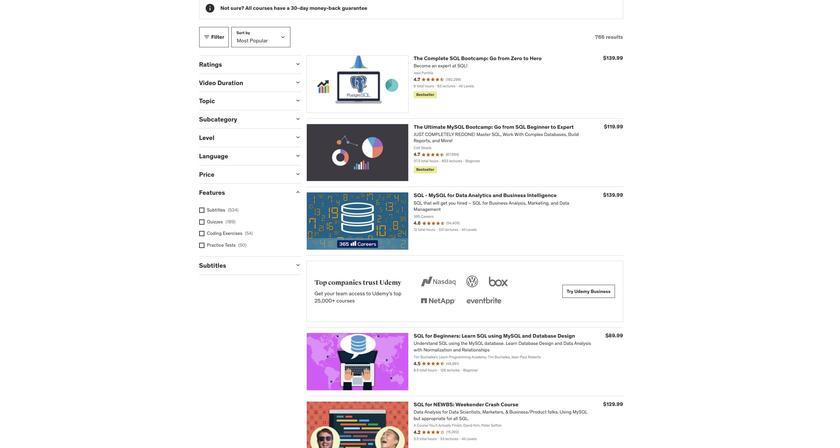 Task type: describe. For each thing, give the bounding box(es) containing it.
$139.99 for the complete sql bootcamp: go from zero to hero
[[604, 54, 624, 61]]

the complete sql bootcamp: go from zero to hero link
[[414, 55, 542, 61]]

try
[[567, 288, 574, 294]]

features
[[199, 189, 225, 197]]

guarantee
[[342, 5, 368, 11]]

courses inside 'top companies trust udemy get your team access to udemy's top 25,000+ courses'
[[337, 297, 355, 304]]

sql - mysql for data analytics and business intelligence
[[414, 192, 557, 199]]

level button
[[199, 134, 290, 142]]

sql for beginners: learn sql using mysql and database design link
[[414, 333, 576, 339]]

database
[[533, 333, 557, 339]]

not
[[221, 5, 230, 11]]

-
[[426, 192, 428, 199]]

25,000+
[[315, 297, 335, 304]]

sql for newbs: weekender crash course
[[414, 401, 519, 408]]

2 horizontal spatial mysql
[[504, 333, 521, 339]]

topic
[[199, 97, 215, 105]]

sql left beginners:
[[414, 333, 424, 339]]

small image for subcategory
[[295, 116, 301, 122]]

subtitles (534)
[[207, 207, 239, 213]]

expert
[[558, 123, 574, 130]]

udemy inside 'top companies trust udemy get your team access to udemy's top 25,000+ courses'
[[380, 279, 402, 287]]

not sure? all courses have a 30-day money-back guarantee
[[221, 5, 368, 11]]

mysql for bootcamp:
[[447, 123, 465, 130]]

go for sql
[[495, 123, 502, 130]]

from for zero
[[498, 55, 510, 61]]

duration
[[218, 79, 244, 87]]

level
[[199, 134, 215, 142]]

30-
[[291, 5, 300, 11]]

price
[[199, 170, 215, 178]]

trust
[[363, 279, 379, 287]]

your
[[325, 290, 335, 297]]

the for the complete sql bootcamp: go from zero to hero
[[414, 55, 423, 61]]

data
[[456, 192, 468, 199]]

complete
[[424, 55, 449, 61]]

practice
[[207, 242, 224, 248]]

0 vertical spatial for
[[448, 192, 455, 199]]

weekender
[[456, 401, 484, 408]]

small image for features
[[295, 189, 301, 196]]

eventbrite image
[[466, 294, 503, 309]]

sql left -
[[414, 192, 424, 199]]

price button
[[199, 170, 290, 178]]

go for zero
[[490, 55, 497, 61]]

bootcamp: for sql
[[462, 55, 489, 61]]

small image for topic
[[295, 97, 301, 104]]

results
[[606, 34, 624, 40]]

xsmall image for practice
[[199, 243, 205, 248]]

1 vertical spatial udemy
[[575, 288, 590, 294]]

crash
[[486, 401, 500, 408]]

box image
[[488, 274, 510, 289]]

team
[[336, 290, 348, 297]]

sql left beginner
[[516, 123, 526, 130]]

have
[[274, 5, 286, 11]]

(189)
[[226, 219, 236, 225]]

the ultimate mysql bootcamp: go from sql beginner to expert
[[414, 123, 574, 130]]

try udemy business link
[[563, 285, 615, 298]]

subtitles for subtitles (534)
[[207, 207, 225, 213]]

$89.99
[[606, 332, 624, 339]]

money-
[[310, 5, 329, 11]]

filter
[[211, 34, 225, 40]]

(534)
[[228, 207, 239, 213]]

top
[[394, 290, 402, 297]]

exercises
[[223, 230, 243, 236]]

to for udemy
[[367, 290, 371, 297]]

analytics
[[469, 192, 492, 199]]

coding
[[207, 230, 222, 236]]

design
[[558, 333, 576, 339]]

day
[[300, 5, 309, 11]]

ratings
[[199, 60, 222, 68]]

(54)
[[245, 230, 253, 236]]

subcategory
[[199, 115, 237, 123]]

1 vertical spatial and
[[523, 333, 532, 339]]

sql right complete
[[450, 55, 460, 61]]

a
[[287, 5, 290, 11]]

sql for beginners: learn sql using mysql and database design
[[414, 333, 576, 339]]

practice tests (50)
[[207, 242, 247, 248]]

subtitles for subtitles
[[199, 262, 226, 270]]

sure?
[[231, 5, 244, 11]]

using
[[489, 333, 503, 339]]

beginners:
[[434, 333, 461, 339]]

766
[[596, 34, 605, 40]]

0 vertical spatial to
[[524, 55, 529, 61]]

learn
[[462, 333, 476, 339]]

subtitles button
[[199, 262, 290, 270]]

video duration button
[[199, 79, 290, 87]]



Task type: vqa. For each thing, say whether or not it's contained in the screenshot.


Task type: locate. For each thing, give the bounding box(es) containing it.
0 vertical spatial subtitles
[[207, 207, 225, 213]]

ratings button
[[199, 60, 290, 68]]

1 vertical spatial from
[[503, 123, 515, 130]]

top
[[315, 279, 327, 287]]

mysql
[[447, 123, 465, 130], [429, 192, 447, 199], [504, 333, 521, 339]]

1 horizontal spatial and
[[523, 333, 532, 339]]

2 xsmall image from the top
[[199, 231, 205, 236]]

xsmall image down xsmall image
[[199, 231, 205, 236]]

0 horizontal spatial courses
[[253, 5, 273, 11]]

udemy
[[380, 279, 402, 287], [575, 288, 590, 294]]

2 vertical spatial for
[[426, 401, 433, 408]]

and left database
[[523, 333, 532, 339]]

udemy right "try"
[[575, 288, 590, 294]]

mysql for for
[[429, 192, 447, 199]]

1 horizontal spatial business
[[591, 288, 611, 294]]

xsmall image
[[199, 219, 205, 225]]

courses down team
[[337, 297, 355, 304]]

1 vertical spatial to
[[551, 123, 557, 130]]

subtitles
[[207, 207, 225, 213], [199, 262, 226, 270]]

0 horizontal spatial mysql
[[429, 192, 447, 199]]

topic button
[[199, 97, 290, 105]]

1 vertical spatial courses
[[337, 297, 355, 304]]

bootcamp:
[[462, 55, 489, 61], [466, 123, 494, 130]]

$139.99 for sql - mysql for data analytics and business intelligence
[[604, 192, 624, 198]]

0 horizontal spatial to
[[367, 290, 371, 297]]

the left ultimate
[[414, 123, 423, 130]]

1 vertical spatial mysql
[[429, 192, 447, 199]]

2 $139.99 from the top
[[604, 192, 624, 198]]

766 results status
[[596, 34, 624, 40]]

nasdaq image
[[420, 274, 458, 289]]

udemy up top
[[380, 279, 402, 287]]

0 vertical spatial from
[[498, 55, 510, 61]]

1 vertical spatial the
[[414, 123, 423, 130]]

subtitles up quizzes
[[207, 207, 225, 213]]

0 vertical spatial bootcamp:
[[462, 55, 489, 61]]

coding exercises (54)
[[207, 230, 253, 236]]

newbs:
[[434, 401, 455, 408]]

to down trust
[[367, 290, 371, 297]]

zero
[[511, 55, 523, 61]]

xsmall image left practice
[[199, 243, 205, 248]]

1 vertical spatial business
[[591, 288, 611, 294]]

1 small image from the top
[[295, 79, 301, 86]]

to left expert
[[551, 123, 557, 130]]

5 small image from the top
[[295, 171, 301, 177]]

2 vertical spatial xsmall image
[[199, 243, 205, 248]]

filter button
[[199, 27, 229, 47]]

0 vertical spatial mysql
[[447, 123, 465, 130]]

business
[[504, 192, 526, 199], [591, 288, 611, 294]]

1 horizontal spatial courses
[[337, 297, 355, 304]]

sql left newbs:
[[414, 401, 424, 408]]

the left complete
[[414, 55, 423, 61]]

1 the from the top
[[414, 55, 423, 61]]

intelligence
[[528, 192, 557, 199]]

small image for level
[[295, 134, 301, 141]]

0 vertical spatial and
[[493, 192, 503, 199]]

the for the ultimate mysql bootcamp: go from sql beginner to expert
[[414, 123, 423, 130]]

access
[[349, 290, 365, 297]]

hero
[[530, 55, 542, 61]]

go
[[490, 55, 497, 61], [495, 123, 502, 130]]

udemy's
[[373, 290, 393, 297]]

bootcamp: for mysql
[[466, 123, 494, 130]]

small image
[[295, 79, 301, 86], [295, 97, 301, 104], [295, 116, 301, 122], [295, 134, 301, 141], [295, 171, 301, 177], [295, 189, 301, 196]]

beginner
[[527, 123, 550, 130]]

mysql right -
[[429, 192, 447, 199]]

xsmall image for coding
[[199, 231, 205, 236]]

xsmall image up xsmall image
[[199, 208, 205, 213]]

1 vertical spatial for
[[426, 333, 433, 339]]

video
[[199, 79, 216, 87]]

3 small image from the top
[[295, 116, 301, 122]]

quizzes
[[207, 219, 223, 225]]

6 small image from the top
[[295, 189, 301, 196]]

small image for subtitles
[[295, 262, 301, 269]]

1 vertical spatial subtitles
[[199, 262, 226, 270]]

companies
[[329, 279, 362, 287]]

get
[[315, 290, 323, 297]]

for
[[448, 192, 455, 199], [426, 333, 433, 339], [426, 401, 433, 408]]

back
[[329, 5, 341, 11]]

0 vertical spatial udemy
[[380, 279, 402, 287]]

2 the from the top
[[414, 123, 423, 130]]

mysql right ultimate
[[447, 123, 465, 130]]

to for bootcamp:
[[551, 123, 557, 130]]

to inside 'top companies trust udemy get your team access to udemy's top 25,000+ courses'
[[367, 290, 371, 297]]

xsmall image for subtitles
[[199, 208, 205, 213]]

courses right the all
[[253, 5, 273, 11]]

2 horizontal spatial to
[[551, 123, 557, 130]]

subcategory button
[[199, 115, 290, 123]]

0 horizontal spatial business
[[504, 192, 526, 199]]

for left data
[[448, 192, 455, 199]]

4 small image from the top
[[295, 134, 301, 141]]

2 vertical spatial mysql
[[504, 333, 521, 339]]

$119.99
[[605, 123, 624, 130]]

small image for ratings
[[295, 61, 301, 67]]

business left intelligence
[[504, 192, 526, 199]]

1 xsmall image from the top
[[199, 208, 205, 213]]

small image
[[204, 34, 210, 40], [295, 61, 301, 67], [295, 152, 301, 159], [295, 262, 301, 269]]

to
[[524, 55, 529, 61], [551, 123, 557, 130], [367, 290, 371, 297]]

netapp image
[[420, 294, 458, 309]]

to right zero
[[524, 55, 529, 61]]

xsmall image
[[199, 208, 205, 213], [199, 231, 205, 236], [199, 243, 205, 248]]

from left zero
[[498, 55, 510, 61]]

and
[[493, 192, 503, 199], [523, 333, 532, 339]]

$139.99
[[604, 54, 624, 61], [604, 192, 624, 198]]

volkswagen image
[[466, 274, 480, 289]]

tests
[[225, 242, 236, 248]]

from
[[498, 55, 510, 61], [503, 123, 515, 130]]

from for sql
[[503, 123, 515, 130]]

2 small image from the top
[[295, 97, 301, 104]]

0 vertical spatial courses
[[253, 5, 273, 11]]

all
[[246, 5, 252, 11]]

language button
[[199, 152, 290, 160]]

for for newbs:
[[426, 401, 433, 408]]

(50)
[[239, 242, 247, 248]]

sql left using on the bottom right of the page
[[477, 333, 488, 339]]

1 horizontal spatial udemy
[[575, 288, 590, 294]]

video duration
[[199, 79, 244, 87]]

2 vertical spatial to
[[367, 290, 371, 297]]

top companies trust udemy get your team access to udemy's top 25,000+ courses
[[315, 279, 402, 304]]

1 $139.99 from the top
[[604, 54, 624, 61]]

the ultimate mysql bootcamp: go from sql beginner to expert link
[[414, 123, 574, 130]]

3 xsmall image from the top
[[199, 243, 205, 248]]

sql - mysql for data analytics and business intelligence link
[[414, 192, 557, 199]]

0 horizontal spatial udemy
[[380, 279, 402, 287]]

business right "try"
[[591, 288, 611, 294]]

766 results
[[596, 34, 624, 40]]

language
[[199, 152, 228, 160]]

subtitles down practice
[[199, 262, 226, 270]]

courses
[[253, 5, 273, 11], [337, 297, 355, 304]]

the complete sql bootcamp: go from zero to hero
[[414, 55, 542, 61]]

for for beginners:
[[426, 333, 433, 339]]

0 vertical spatial business
[[504, 192, 526, 199]]

0 vertical spatial the
[[414, 55, 423, 61]]

for left newbs:
[[426, 401, 433, 408]]

small image inside "filter" button
[[204, 34, 210, 40]]

try udemy business
[[567, 288, 611, 294]]

1 horizontal spatial to
[[524, 55, 529, 61]]

$129.99
[[604, 401, 624, 407]]

small image for video duration
[[295, 79, 301, 86]]

from left beginner
[[503, 123, 515, 130]]

course
[[501, 401, 519, 408]]

1 horizontal spatial mysql
[[447, 123, 465, 130]]

small image for price
[[295, 171, 301, 177]]

sql
[[450, 55, 460, 61], [516, 123, 526, 130], [414, 192, 424, 199], [414, 333, 424, 339], [477, 333, 488, 339], [414, 401, 424, 408]]

features button
[[199, 189, 290, 197]]

1 vertical spatial go
[[495, 123, 502, 130]]

and right analytics
[[493, 192, 503, 199]]

0 vertical spatial $139.99
[[604, 54, 624, 61]]

quizzes (189)
[[207, 219, 236, 225]]

0 vertical spatial xsmall image
[[199, 208, 205, 213]]

ultimate
[[424, 123, 446, 130]]

sql for newbs: weekender crash course link
[[414, 401, 519, 408]]

1 vertical spatial $139.99
[[604, 192, 624, 198]]

0 horizontal spatial and
[[493, 192, 503, 199]]

small image for language
[[295, 152, 301, 159]]

0 vertical spatial go
[[490, 55, 497, 61]]

for left beginners:
[[426, 333, 433, 339]]

1 vertical spatial xsmall image
[[199, 231, 205, 236]]

mysql right using on the bottom right of the page
[[504, 333, 521, 339]]

1 vertical spatial bootcamp:
[[466, 123, 494, 130]]



